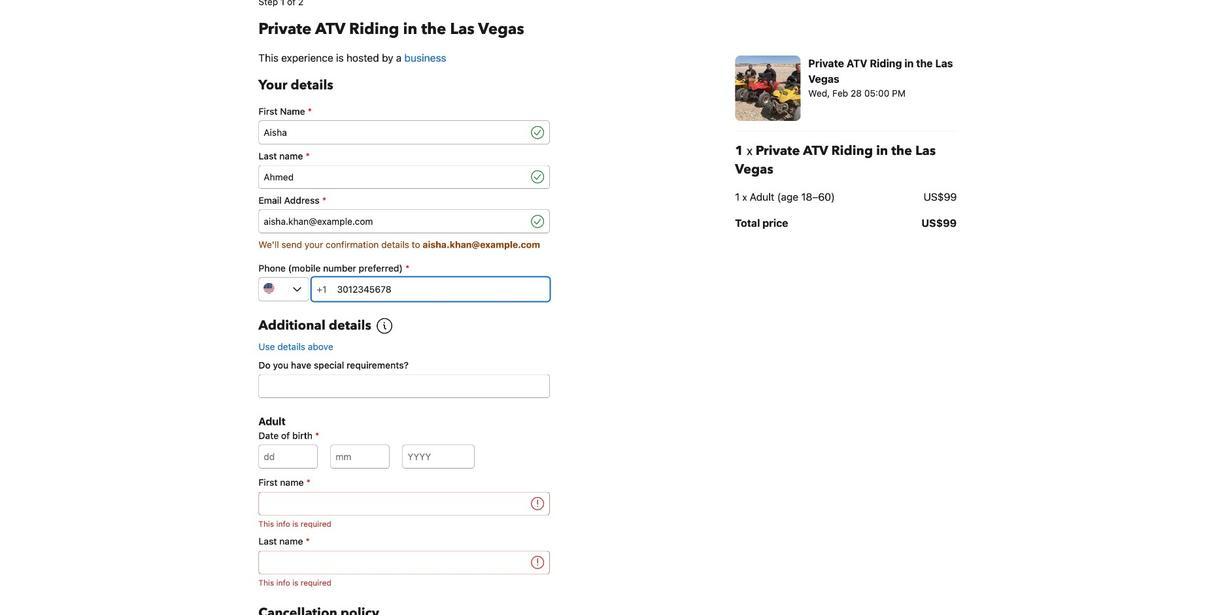 Task type: locate. For each thing, give the bounding box(es) containing it.
None field
[[259, 121, 529, 144], [259, 165, 529, 189], [259, 375, 550, 398], [259, 492, 529, 516], [259, 551, 529, 575], [259, 121, 529, 144], [259, 165, 529, 189], [259, 375, 550, 398], [259, 492, 529, 516], [259, 551, 529, 575]]

1 vertical spatial alert
[[259, 577, 550, 589]]

alert
[[259, 518, 550, 530], [259, 577, 550, 589]]

2 alert from the top
[[259, 577, 550, 589]]

Phone (mobile number preferred) telephone field
[[332, 278, 550, 301]]

0 vertical spatial alert
[[259, 518, 550, 530]]

None email field
[[259, 210, 529, 233]]



Task type: vqa. For each thing, say whether or not it's contained in the screenshot.
second ALERT from the bottom
yes



Task type: describe. For each thing, give the bounding box(es) containing it.
dd field
[[259, 445, 317, 469]]

1 alert from the top
[[259, 518, 550, 530]]

mm field
[[331, 445, 389, 469]]

YYYY field
[[403, 445, 474, 469]]



